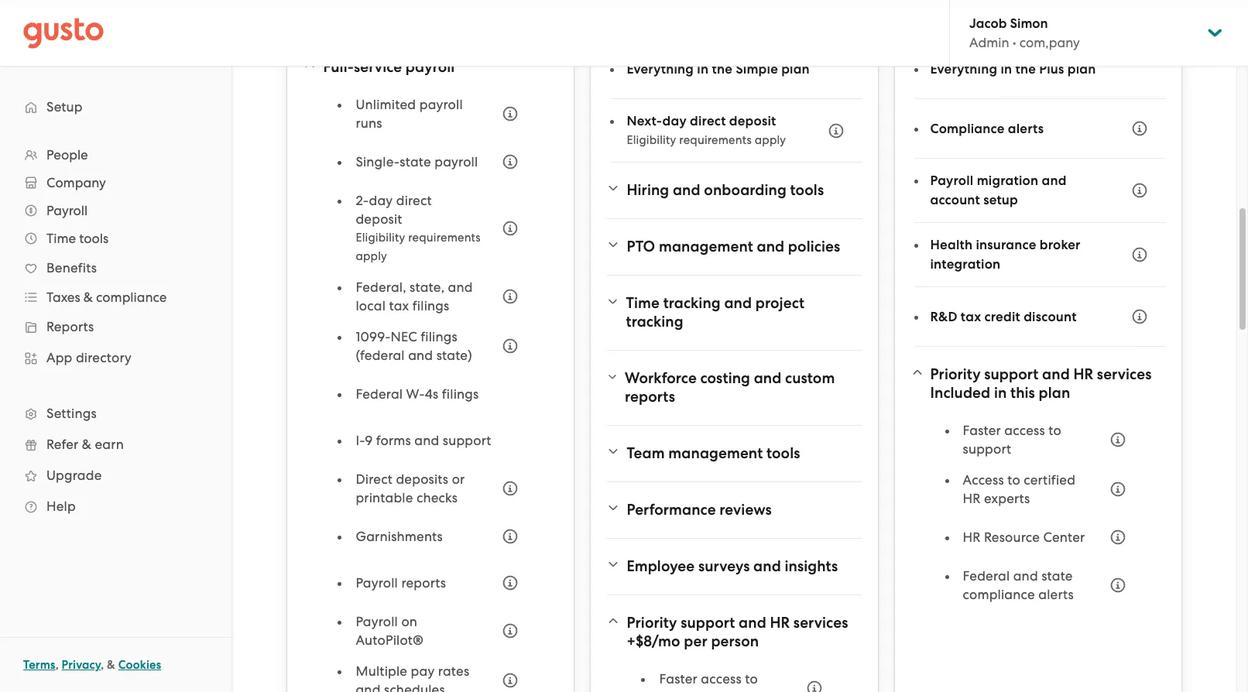 Task type: vqa. For each thing, say whether or not it's contained in the screenshot.
go
no



Task type: describe. For each thing, give the bounding box(es) containing it.
1 , from the left
[[55, 658, 59, 672]]

per
[[684, 633, 708, 651]]

plan for everything in the simple plan
[[782, 61, 810, 77]]

surveys
[[698, 558, 750, 575]]

admin
[[970, 35, 1010, 50]]

hr for access to certified hr experts
[[963, 491, 981, 506]]

payroll migration and account setup
[[930, 173, 1067, 208]]

time tracking and project tracking button
[[607, 285, 862, 341]]

federal, state, and local tax filings
[[356, 280, 473, 314]]

on
[[401, 614, 418, 630]]

state,
[[410, 280, 445, 295]]

management for team
[[669, 445, 763, 462]]

federal for federal and state compliance alerts
[[963, 568, 1010, 584]]

time for time tools
[[46, 231, 76, 246]]

team management tools
[[627, 445, 800, 462]]

deposits
[[396, 472, 449, 487]]

support up the or
[[443, 433, 491, 448]]

settings
[[46, 406, 97, 421]]

pto management and policies button
[[607, 228, 862, 266]]

hr for priority support and hr services included in this plan
[[1074, 366, 1094, 383]]

printable
[[356, 490, 413, 506]]

taxes & compliance
[[46, 290, 167, 305]]

access to certified hr experts
[[963, 472, 1076, 506]]

eligibility for next-
[[627, 133, 676, 147]]

employee surveys and insights
[[627, 558, 838, 575]]

and inside multiple pay rates and schedules
[[356, 682, 381, 692]]

performance reviews
[[627, 501, 772, 519]]

filings inside "1099-nec filings (federal and state)"
[[421, 329, 458, 345]]

compliance alerts
[[930, 120, 1044, 137]]

people
[[46, 147, 88, 163]]

day for next-
[[663, 113, 687, 129]]

setup
[[984, 192, 1018, 208]]

single-state payroll
[[356, 154, 478, 170]]

the for simple
[[712, 61, 733, 77]]

privacy
[[62, 658, 101, 672]]

certified
[[1024, 472, 1076, 488]]

faster access to support inside list
[[963, 423, 1062, 457]]

r&d tax credit discount
[[930, 309, 1077, 325]]

forms
[[376, 433, 411, 448]]

hiring
[[627, 181, 669, 199]]

next-
[[627, 113, 663, 129]]

2 vertical spatial &
[[107, 658, 115, 672]]

priority support and hr services +$8/mo per person
[[627, 614, 848, 651]]

1 vertical spatial tracking
[[626, 313, 684, 331]]

to inside access to certified hr experts
[[1008, 472, 1021, 488]]

service
[[354, 58, 402, 76]]

simon
[[1010, 15, 1048, 32]]

1099-nec filings (federal and state)
[[356, 329, 472, 363]]

multiple
[[356, 664, 408, 679]]

garnishments
[[356, 529, 443, 544]]

eligibility for 2-
[[356, 231, 405, 245]]

project
[[756, 294, 805, 312]]

reports inside workforce costing and custom reports
[[625, 388, 675, 406]]

0 vertical spatial to
[[1049, 423, 1062, 438]]

settings link
[[15, 400, 216, 427]]

setup
[[46, 99, 83, 115]]

and inside priority support and hr services included in this plan
[[1042, 366, 1070, 383]]

apply for next-
[[755, 133, 786, 147]]

2-day direct deposit eligibility requirements apply
[[356, 193, 481, 263]]

refer & earn link
[[15, 431, 216, 458]]

directory
[[76, 350, 132, 366]]

list containing faster access to support
[[946, 421, 1135, 616]]

direct for next-
[[690, 113, 726, 129]]

credit
[[985, 309, 1021, 325]]

migration
[[977, 173, 1039, 189]]

requirements for 2-
[[408, 231, 481, 245]]

support down the per at the right bottom of page
[[659, 690, 708, 692]]

upgrade
[[46, 468, 102, 483]]

tools inside gusto navigation element
[[79, 231, 109, 246]]

and inside the federal, state, and local tax filings
[[448, 280, 473, 295]]

people button
[[15, 141, 216, 169]]

priority support and hr services included in this plan
[[930, 366, 1152, 402]]

simple
[[736, 61, 778, 77]]

r&d
[[930, 309, 958, 325]]

in inside priority support and hr services included in this plan
[[994, 384, 1007, 402]]

federal w-4s filings
[[356, 386, 479, 402]]

experts
[[984, 491, 1030, 506]]

time tracking and project tracking
[[626, 294, 805, 331]]

list for time tracking and project tracking dropdown button at top
[[339, 95, 528, 692]]

and inside payroll migration and account setup
[[1042, 173, 1067, 189]]

deposit for 2-
[[356, 211, 402, 227]]

services for priority support and hr services +$8/mo per person
[[794, 614, 848, 632]]

pto management and policies
[[627, 238, 840, 256]]

time tools button
[[15, 225, 216, 252]]

and inside workforce costing and custom reports
[[754, 369, 782, 387]]

app directory link
[[15, 344, 216, 372]]

requirements for next-
[[679, 133, 752, 147]]

time for time tracking and project tracking
[[626, 294, 660, 312]]

broker
[[1040, 237, 1081, 253]]

direct deposits or printable checks
[[356, 472, 465, 506]]

benefits
[[46, 260, 97, 276]]

1 vertical spatial reports
[[401, 575, 446, 591]]

0 vertical spatial faster
[[963, 423, 1001, 438]]

com,pany
[[1020, 35, 1080, 50]]

discount
[[1024, 309, 1077, 325]]

refer & earn
[[46, 437, 124, 452]]

tools inside dropdown button
[[790, 181, 824, 199]]

support inside priority support and hr services included in this plan
[[984, 366, 1039, 383]]

health
[[930, 237, 973, 253]]

0 vertical spatial alerts
[[1008, 120, 1044, 137]]

full-service payroll button
[[303, 49, 559, 86]]

+$8/mo
[[627, 633, 680, 651]]

0 horizontal spatial faster
[[659, 671, 698, 687]]

everything in the plus plan
[[930, 61, 1096, 77]]

4s
[[425, 386, 439, 402]]

0 vertical spatial tracking
[[663, 294, 721, 312]]

and right surveys
[[754, 558, 781, 575]]

0 horizontal spatial faster access to support
[[659, 671, 758, 692]]

insights
[[785, 558, 838, 575]]

1 horizontal spatial tax
[[961, 309, 981, 325]]

i-9 forms and support
[[356, 433, 491, 448]]

full-
[[323, 58, 354, 76]]

direct
[[356, 472, 393, 487]]

support inside 'priority support and hr services +$8/mo per person'
[[681, 614, 735, 632]]

or
[[452, 472, 465, 487]]

priority for priority support and hr services included in this plan
[[930, 366, 981, 383]]

jacob
[[970, 15, 1007, 32]]

access
[[963, 472, 1004, 488]]

home image
[[23, 17, 104, 48]]

health insurance broker integration
[[930, 237, 1081, 273]]

and inside 'priority support and hr services +$8/mo per person'
[[739, 614, 767, 632]]

in for plus
[[1001, 61, 1012, 77]]

company button
[[15, 169, 216, 197]]



Task type: locate. For each thing, give the bounding box(es) containing it.
faster access to support down the per at the right bottom of page
[[659, 671, 758, 692]]

compliance up reports link at left
[[96, 290, 167, 305]]

1 horizontal spatial apply
[[755, 133, 786, 147]]

0 vertical spatial priority
[[930, 366, 981, 383]]

priority inside priority support and hr services included in this plan
[[930, 366, 981, 383]]

0 horizontal spatial everything
[[627, 61, 694, 77]]

schedules
[[384, 682, 445, 692]]

and left policies
[[757, 238, 785, 256]]

to down priority support and hr services included in this plan
[[1049, 423, 1062, 438]]

& right taxes
[[83, 290, 93, 305]]

0 vertical spatial tools
[[790, 181, 824, 199]]

1 horizontal spatial day
[[663, 113, 687, 129]]

compliance inside "federal and state compliance alerts"
[[963, 587, 1035, 603]]

management down hiring and onboarding tools
[[659, 238, 753, 256]]

compliance down resource
[[963, 587, 1035, 603]]

and inside "federal and state compliance alerts"
[[1013, 568, 1038, 584]]

1 vertical spatial access
[[701, 671, 742, 687]]

federal down resource
[[963, 568, 1010, 584]]

eligibility down next-
[[627, 133, 676, 147]]

1 horizontal spatial requirements
[[679, 133, 752, 147]]

to up experts
[[1008, 472, 1021, 488]]

1 vertical spatial time
[[626, 294, 660, 312]]

reports down the workforce
[[625, 388, 675, 406]]

1 horizontal spatial everything
[[930, 61, 998, 77]]

0 vertical spatial &
[[83, 290, 93, 305]]

1 vertical spatial management
[[669, 445, 763, 462]]

taxes & compliance button
[[15, 283, 216, 311]]

app directory
[[46, 350, 132, 366]]

plan right "plus"
[[1068, 61, 1096, 77]]

pay
[[411, 664, 435, 679]]

payroll up autopilot®
[[356, 614, 398, 630]]

and left project
[[724, 294, 752, 312]]

0 horizontal spatial to
[[745, 671, 758, 687]]

hr down access
[[963, 491, 981, 506]]

faster access to support down this
[[963, 423, 1062, 457]]

& inside dropdown button
[[83, 290, 93, 305]]

and right state,
[[448, 280, 473, 295]]

0 vertical spatial eligibility
[[627, 133, 676, 147]]

day inside 2-day direct deposit eligibility requirements apply
[[369, 193, 393, 208]]

privacy link
[[62, 658, 101, 672]]

0 vertical spatial federal
[[356, 386, 403, 402]]

payroll for payroll
[[46, 203, 88, 218]]

plan for everything in the plus plan
[[1068, 61, 1096, 77]]

state down unlimited payroll runs
[[400, 154, 431, 170]]

payroll up account
[[930, 173, 974, 189]]

everything up next-
[[627, 61, 694, 77]]

tracking down pto management and policies
[[663, 294, 721, 312]]

1 horizontal spatial ,
[[101, 658, 104, 672]]

1 horizontal spatial faster access to support
[[963, 423, 1062, 457]]

the left simple
[[712, 61, 733, 77]]

0 horizontal spatial apply
[[356, 249, 387, 263]]

1 horizontal spatial eligibility
[[627, 133, 676, 147]]

plan right simple
[[782, 61, 810, 77]]

filings
[[413, 298, 450, 314], [421, 329, 458, 345], [442, 386, 479, 402]]

1 vertical spatial apply
[[356, 249, 387, 263]]

, left cookies
[[101, 658, 104, 672]]

and inside dropdown button
[[673, 181, 701, 199]]

terms , privacy , & cookies
[[23, 658, 161, 672]]

1 horizontal spatial compliance
[[963, 587, 1035, 603]]

tools up policies
[[790, 181, 824, 199]]

2 everything from the left
[[930, 61, 998, 77]]

0 horizontal spatial compliance
[[96, 290, 167, 305]]

0 horizontal spatial priority
[[627, 614, 677, 632]]

reports
[[46, 319, 94, 335]]

0 vertical spatial day
[[663, 113, 687, 129]]

& left earn
[[82, 437, 91, 452]]

payroll down company
[[46, 203, 88, 218]]

support up this
[[984, 366, 1039, 383]]

refer
[[46, 437, 79, 452]]

0 horizontal spatial ,
[[55, 658, 59, 672]]

payroll on autopilot®
[[356, 614, 424, 648]]

reports up on
[[401, 575, 446, 591]]

services inside priority support and hr services included in this plan
[[1097, 366, 1152, 383]]

gusto navigation element
[[0, 67, 232, 547]]

federal,
[[356, 280, 406, 295]]

direct
[[690, 113, 726, 129], [396, 193, 432, 208]]

setup link
[[15, 93, 216, 121]]

direct down everything in the simple plan
[[690, 113, 726, 129]]

priority for priority support and hr services +$8/mo per person
[[627, 614, 677, 632]]

, left "privacy" "link"
[[55, 658, 59, 672]]

and left custom
[[754, 369, 782, 387]]

1 everything from the left
[[627, 61, 694, 77]]

1 vertical spatial eligibility
[[356, 231, 405, 245]]

1 horizontal spatial federal
[[963, 568, 1010, 584]]

runs
[[356, 115, 382, 131]]

cookies
[[118, 658, 161, 672]]

requirements inside 2-day direct deposit eligibility requirements apply
[[408, 231, 481, 245]]

payroll up payroll on autopilot®
[[356, 575, 398, 591]]

w-
[[406, 386, 425, 402]]

1 horizontal spatial time
[[626, 294, 660, 312]]

filings inside the federal, state, and local tax filings
[[413, 298, 450, 314]]

alerts inside "federal and state compliance alerts"
[[1039, 587, 1074, 603]]

federal
[[356, 386, 403, 402], [963, 568, 1010, 584]]

hr inside priority support and hr services included in this plan
[[1074, 366, 1094, 383]]

1 vertical spatial day
[[369, 193, 393, 208]]

1 vertical spatial payroll
[[419, 97, 463, 112]]

payroll inside unlimited payroll runs
[[419, 97, 463, 112]]

faster down included
[[963, 423, 1001, 438]]

and right hiring on the top right of page
[[673, 181, 701, 199]]

federal for federal w-4s filings
[[356, 386, 403, 402]]

2 the from the left
[[1016, 61, 1036, 77]]

deposit inside "next-day direct deposit eligibility requirements apply"
[[729, 113, 776, 129]]

compliance
[[96, 290, 167, 305], [963, 587, 1035, 603]]

0 vertical spatial state
[[400, 154, 431, 170]]

0 vertical spatial payroll
[[406, 58, 455, 76]]

1 vertical spatial compliance
[[963, 587, 1035, 603]]

checks
[[417, 490, 458, 506]]

included
[[930, 384, 991, 402]]

1 horizontal spatial reports
[[625, 388, 675, 406]]

deposit down 2-
[[356, 211, 402, 227]]

employee
[[627, 558, 695, 575]]

1 vertical spatial faster access to support
[[659, 671, 758, 692]]

support up access
[[963, 441, 1012, 457]]

1 vertical spatial state
[[1042, 568, 1073, 584]]

payroll up unlimited payroll runs
[[406, 58, 455, 76]]

1 the from the left
[[712, 61, 733, 77]]

compliance inside dropdown button
[[96, 290, 167, 305]]

2-
[[356, 193, 369, 208]]

2 vertical spatial tools
[[767, 445, 800, 462]]

tools down "payroll" dropdown button
[[79, 231, 109, 246]]

services for priority support and hr services included in this plan
[[1097, 366, 1152, 383]]

help
[[46, 499, 76, 514]]

deposit inside 2-day direct deposit eligibility requirements apply
[[356, 211, 402, 227]]

0 horizontal spatial deposit
[[356, 211, 402, 227]]

and down nec in the left top of the page
[[408, 348, 433, 363]]

upgrade link
[[15, 462, 216, 489]]

and up person
[[739, 614, 767, 632]]

hr inside 'priority support and hr services +$8/mo per person'
[[770, 614, 790, 632]]

1 vertical spatial to
[[1008, 472, 1021, 488]]

filings right "4s"
[[442, 386, 479, 402]]

1 vertical spatial direct
[[396, 193, 432, 208]]

management up performance reviews
[[669, 445, 763, 462]]

1 horizontal spatial access
[[1005, 423, 1045, 438]]

1 vertical spatial federal
[[963, 568, 1010, 584]]

autopilot®
[[356, 633, 424, 648]]

0 horizontal spatial time
[[46, 231, 76, 246]]

0 horizontal spatial day
[[369, 193, 393, 208]]

faster
[[963, 423, 1001, 438], [659, 671, 698, 687]]

center
[[1043, 530, 1085, 545]]

& for compliance
[[83, 290, 93, 305]]

0 horizontal spatial federal
[[356, 386, 403, 402]]

everything in the simple plan
[[627, 61, 810, 77]]

1 horizontal spatial priority
[[930, 366, 981, 383]]

state
[[400, 154, 431, 170], [1042, 568, 1073, 584]]

1 horizontal spatial faster
[[963, 423, 1001, 438]]

& left cookies button
[[107, 658, 115, 672]]

0 vertical spatial services
[[1097, 366, 1152, 383]]

tax right r&d
[[961, 309, 981, 325]]

1 horizontal spatial the
[[1016, 61, 1036, 77]]

0 horizontal spatial list
[[0, 141, 232, 522]]

plan inside priority support and hr services included in this plan
[[1039, 384, 1071, 402]]

federal inside "federal and state compliance alerts"
[[963, 568, 1010, 584]]

this
[[1011, 384, 1035, 402]]

the for plus
[[1016, 61, 1036, 77]]

taxes
[[46, 290, 80, 305]]

team
[[627, 445, 665, 462]]

0 horizontal spatial tax
[[389, 298, 409, 314]]

1 horizontal spatial services
[[1097, 366, 1152, 383]]

payroll down full-service payroll dropdown button
[[419, 97, 463, 112]]

apply for 2-
[[356, 249, 387, 263]]

state inside "federal and state compliance alerts"
[[1042, 568, 1073, 584]]

tracking up the workforce
[[626, 313, 684, 331]]

priority inside 'priority support and hr services +$8/mo per person'
[[627, 614, 677, 632]]

support up the per at the right bottom of page
[[681, 614, 735, 632]]

hr
[[1074, 366, 1094, 383], [963, 491, 981, 506], [963, 530, 981, 545], [770, 614, 790, 632]]

tax down federal,
[[389, 298, 409, 314]]

1 vertical spatial requirements
[[408, 231, 481, 245]]

list containing people
[[0, 141, 232, 522]]

payroll inside payroll on autopilot®
[[356, 614, 398, 630]]

eligibility inside "next-day direct deposit eligibility requirements apply"
[[627, 133, 676, 147]]

rates
[[438, 664, 470, 679]]

custom
[[785, 369, 835, 387]]

direct inside 2-day direct deposit eligibility requirements apply
[[396, 193, 432, 208]]

1 horizontal spatial deposit
[[729, 113, 776, 129]]

support
[[984, 366, 1039, 383], [443, 433, 491, 448], [963, 441, 1012, 457], [681, 614, 735, 632], [659, 690, 708, 692]]

state down center on the bottom of the page
[[1042, 568, 1073, 584]]

deposit for next-
[[729, 113, 776, 129]]

services inside 'priority support and hr services +$8/mo per person'
[[794, 614, 848, 632]]

day down single-
[[369, 193, 393, 208]]

integration
[[930, 256, 1001, 273]]

payroll inside dropdown button
[[406, 58, 455, 76]]

jacob simon admin • com,pany
[[970, 15, 1080, 50]]

to down person
[[745, 671, 758, 687]]

day
[[663, 113, 687, 129], [369, 193, 393, 208]]

2 , from the left
[[101, 658, 104, 672]]

apply up onboarding
[[755, 133, 786, 147]]

direct inside "next-day direct deposit eligibility requirements apply"
[[690, 113, 726, 129]]

payroll
[[406, 58, 455, 76], [419, 97, 463, 112], [435, 154, 478, 170]]

0 vertical spatial management
[[659, 238, 753, 256]]

time up benefits
[[46, 231, 76, 246]]

cookies button
[[118, 656, 161, 675]]

list
[[339, 95, 528, 692], [0, 141, 232, 522], [946, 421, 1135, 616]]

day for 2-
[[369, 193, 393, 208]]

1 vertical spatial deposit
[[356, 211, 402, 227]]

payroll inside payroll migration and account setup
[[930, 173, 974, 189]]

nec
[[391, 329, 417, 345]]

in for simple
[[697, 61, 709, 77]]

in left this
[[994, 384, 1007, 402]]

1 vertical spatial priority
[[627, 614, 677, 632]]

single-
[[356, 154, 400, 170]]

filings up state)
[[421, 329, 458, 345]]

0 horizontal spatial requirements
[[408, 231, 481, 245]]

& for earn
[[82, 437, 91, 452]]

payroll for payroll migration and account setup
[[930, 173, 974, 189]]

access down this
[[1005, 423, 1045, 438]]

2 vertical spatial to
[[745, 671, 758, 687]]

performance
[[627, 501, 716, 519]]

payroll for service
[[406, 58, 455, 76]]

2 vertical spatial payroll
[[435, 154, 478, 170]]

next-day direct deposit eligibility requirements apply
[[627, 113, 786, 147]]

apply up federal,
[[356, 249, 387, 263]]

1 vertical spatial &
[[82, 437, 91, 452]]

requirements up hiring and onboarding tools
[[679, 133, 752, 147]]

faster access to support
[[963, 423, 1062, 457], [659, 671, 758, 692]]

alerts down center on the bottom of the page
[[1039, 587, 1074, 603]]

costing
[[700, 369, 750, 387]]

hr resource center
[[963, 530, 1085, 545]]

and down hr resource center
[[1013, 568, 1038, 584]]

day inside "next-day direct deposit eligibility requirements apply"
[[663, 113, 687, 129]]

workforce
[[625, 369, 697, 387]]

list for cookies button
[[0, 141, 232, 522]]

terms
[[23, 658, 55, 672]]

in left simple
[[697, 61, 709, 77]]

onboarding
[[704, 181, 787, 199]]

0 vertical spatial reports
[[625, 388, 675, 406]]

0 vertical spatial apply
[[755, 133, 786, 147]]

0 horizontal spatial reports
[[401, 575, 446, 591]]

1 vertical spatial services
[[794, 614, 848, 632]]

1 vertical spatial alerts
[[1039, 587, 1074, 603]]

0 vertical spatial time
[[46, 231, 76, 246]]

day down everything in the simple plan
[[663, 113, 687, 129]]

time down pto
[[626, 294, 660, 312]]

0 vertical spatial direct
[[690, 113, 726, 129]]

payroll for payroll on autopilot®
[[356, 614, 398, 630]]

tools up "reviews"
[[767, 445, 800, 462]]

account
[[930, 192, 980, 208]]

apply inside 2-day direct deposit eligibility requirements apply
[[356, 249, 387, 263]]

plan right this
[[1039, 384, 1071, 402]]

compliance
[[930, 120, 1005, 137]]

hr inside access to certified hr experts
[[963, 491, 981, 506]]

1 vertical spatial filings
[[421, 329, 458, 345]]

requirements inside "next-day direct deposit eligibility requirements apply"
[[679, 133, 752, 147]]

and down discount
[[1042, 366, 1070, 383]]

hr down insights
[[770, 614, 790, 632]]

list containing unlimited payroll runs
[[339, 95, 528, 692]]

unlimited
[[356, 97, 416, 112]]

payroll inside dropdown button
[[46, 203, 88, 218]]

0 horizontal spatial state
[[400, 154, 431, 170]]

the left "plus"
[[1016, 61, 1036, 77]]

0 vertical spatial compliance
[[96, 290, 167, 305]]

0 horizontal spatial direct
[[396, 193, 432, 208]]

0 vertical spatial deposit
[[729, 113, 776, 129]]

0 horizontal spatial the
[[712, 61, 733, 77]]

time inside dropdown button
[[46, 231, 76, 246]]

hiring and onboarding tools button
[[607, 172, 862, 209]]

0 horizontal spatial access
[[701, 671, 742, 687]]

0 vertical spatial faster access to support
[[963, 423, 1062, 457]]

and down multiple
[[356, 682, 381, 692]]

hiring and onboarding tools
[[627, 181, 824, 199]]

1 horizontal spatial state
[[1042, 568, 1073, 584]]

2 vertical spatial filings
[[442, 386, 479, 402]]

payroll down unlimited payroll runs
[[435, 154, 478, 170]]

0 horizontal spatial services
[[794, 614, 848, 632]]

0 vertical spatial access
[[1005, 423, 1045, 438]]

0 horizontal spatial eligibility
[[356, 231, 405, 245]]

alerts up migration
[[1008, 120, 1044, 137]]

federal left w-
[[356, 386, 403, 402]]

i-
[[356, 433, 365, 448]]

management for pto
[[659, 238, 753, 256]]

team management tools button
[[607, 435, 862, 472]]

and inside 'time tracking and project tracking'
[[724, 294, 752, 312]]

requirements up state,
[[408, 231, 481, 245]]

time inside 'time tracking and project tracking'
[[626, 294, 660, 312]]

everything for everything in the plus plan
[[930, 61, 998, 77]]

payroll for payroll reports
[[356, 575, 398, 591]]

deposit down simple
[[729, 113, 776, 129]]

reviews
[[720, 501, 772, 519]]

and inside "1099-nec filings (federal and state)"
[[408, 348, 433, 363]]

0 vertical spatial filings
[[413, 298, 450, 314]]

1 horizontal spatial list
[[339, 95, 528, 692]]

everything for everything in the simple plan
[[627, 61, 694, 77]]

tax inside the federal, state, and local tax filings
[[389, 298, 409, 314]]

hr for priority support and hr services +$8/mo per person
[[770, 614, 790, 632]]

eligibility inside 2-day direct deposit eligibility requirements apply
[[356, 231, 405, 245]]

hr down discount
[[1074, 366, 1094, 383]]

plus
[[1039, 61, 1064, 77]]

payroll for state
[[435, 154, 478, 170]]

priority up +$8/mo
[[627, 614, 677, 632]]

access down person
[[701, 671, 742, 687]]

apply inside "next-day direct deposit eligibility requirements apply"
[[755, 133, 786, 147]]

management
[[659, 238, 753, 256], [669, 445, 763, 462]]

in down admin
[[1001, 61, 1012, 77]]

direct for 2-
[[396, 193, 432, 208]]

2 horizontal spatial list
[[946, 421, 1135, 616]]

1 horizontal spatial to
[[1008, 472, 1021, 488]]

and right migration
[[1042, 173, 1067, 189]]

hr left resource
[[963, 530, 981, 545]]

and right forms
[[415, 433, 439, 448]]

0 vertical spatial requirements
[[679, 133, 752, 147]]

filings down state,
[[413, 298, 450, 314]]

2 horizontal spatial to
[[1049, 423, 1062, 438]]

priority up included
[[930, 366, 981, 383]]

(federal
[[356, 348, 405, 363]]

direct down 'single-state payroll'
[[396, 193, 432, 208]]

faster down the per at the right bottom of page
[[659, 671, 698, 687]]

everything down admin
[[930, 61, 998, 77]]

eligibility down 2-
[[356, 231, 405, 245]]

to
[[1049, 423, 1062, 438], [1008, 472, 1021, 488], [745, 671, 758, 687]]

terms link
[[23, 658, 55, 672]]

1 vertical spatial faster
[[659, 671, 698, 687]]

1 vertical spatial tools
[[79, 231, 109, 246]]

1 horizontal spatial direct
[[690, 113, 726, 129]]

earn
[[95, 437, 124, 452]]

payroll button
[[15, 197, 216, 225]]



